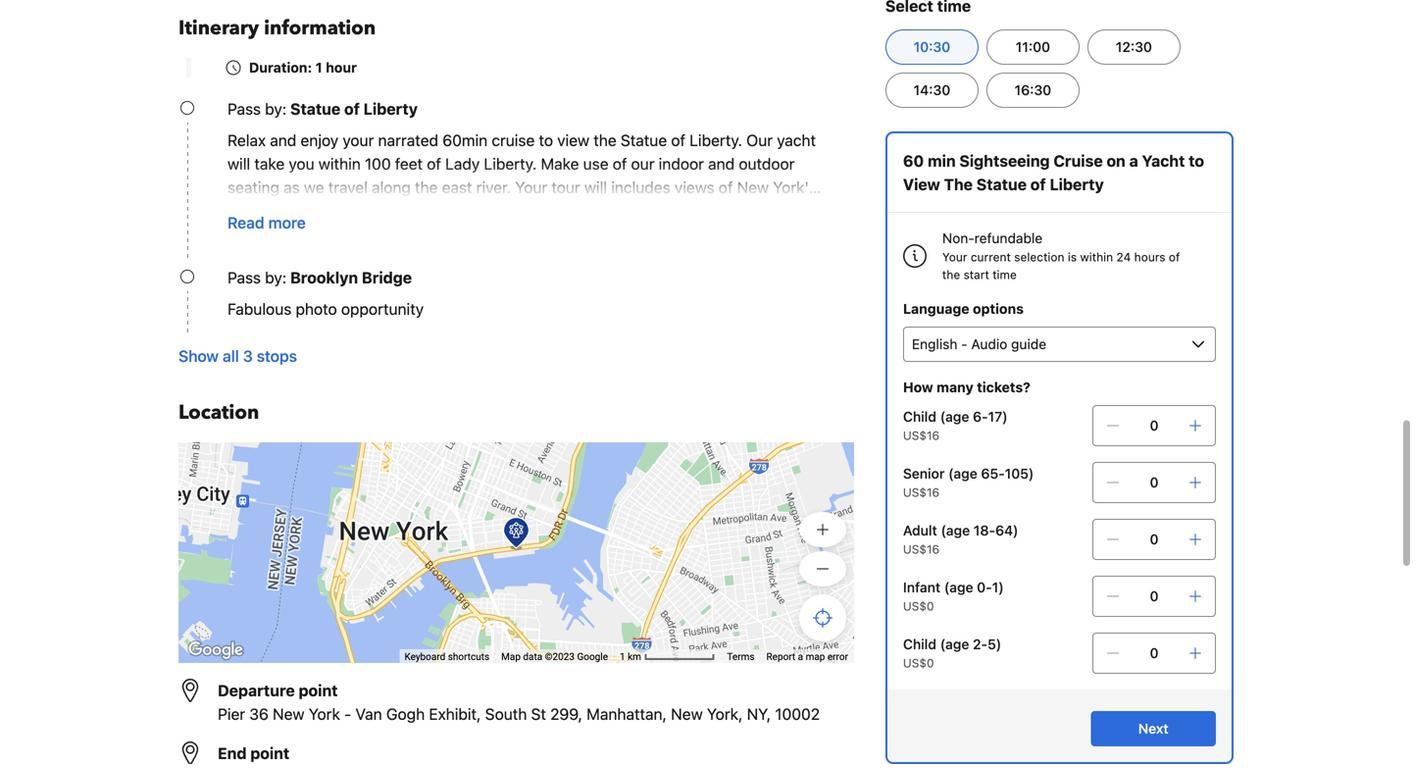 Task type: locate. For each thing, give the bounding box(es) containing it.
opportunity
[[341, 300, 424, 318]]

1 vertical spatial the
[[415, 178, 438, 197]]

0 horizontal spatial brooklyn
[[290, 268, 358, 287]]

and up take
[[270, 131, 297, 150]]

within
[[319, 155, 361, 173], [1081, 250, 1114, 264]]

1 vertical spatial us$0
[[904, 656, 935, 670]]

to inside 60 min sightseeing cruise on a yacht to view the statue of liberty
[[1189, 152, 1205, 170]]

0 horizontal spatial a
[[798, 651, 804, 663]]

point inside "departure point pier 36 new york - van gogh exhibit, south st 299, manhattan, new york, ny, 10002"
[[299, 681, 338, 700]]

0 horizontal spatial your
[[516, 178, 548, 197]]

1 vertical spatial 1
[[620, 651, 626, 663]]

point for departure
[[299, 681, 338, 700]]

to up make
[[539, 131, 553, 150]]

statue up our
[[621, 131, 667, 150]]

1 horizontal spatial statue
[[621, 131, 667, 150]]

of right the feet
[[427, 155, 441, 173]]

south
[[485, 705, 527, 724]]

the
[[594, 131, 617, 150], [415, 178, 438, 197], [943, 268, 961, 282]]

1 vertical spatial to
[[1189, 152, 1205, 170]]

1 vertical spatial pass
[[228, 268, 261, 287]]

-
[[344, 705, 352, 724]]

0 vertical spatial a
[[1130, 152, 1139, 170]]

1 horizontal spatial 1
[[620, 651, 626, 663]]

will down relax
[[228, 155, 250, 173]]

pass by: statue of liberty
[[228, 100, 418, 118]]

by: down duration:
[[265, 100, 287, 118]]

cruise
[[1054, 152, 1104, 170]]

cruise
[[492, 131, 535, 150]]

new left york,
[[671, 705, 703, 724]]

new inside relax and enjoy your narrated 60min cruise to view the statue of liberty. our yacht will take you within 100 feet of lady liberty. make use of our indoor and outdoor seating as we travel along the east river. your tour will includes views of new york's famous skyline, including the freedom tower, brooklyn bridge, manhattan bridge, governor's island, battery park, ellis island and so much more.
[[738, 178, 769, 197]]

and left the so
[[534, 225, 561, 244]]

us$16 up senior
[[904, 429, 940, 443]]

1 horizontal spatial brooklyn
[[559, 202, 621, 220]]

by: for statue
[[265, 100, 287, 118]]

show all 3 stops button
[[179, 344, 297, 368]]

liberty.
[[690, 131, 743, 150], [484, 155, 537, 173]]

1 vertical spatial point
[[250, 744, 290, 763]]

relax and enjoy your narrated 60min cruise to view the statue of liberty. our yacht will take you within 100 feet of lady liberty. make use of our indoor and outdoor seating as we travel along the east river. your tour will includes views of new york's famous skyline, including the freedom tower, brooklyn bridge, manhattan bridge, governor's island, battery park, ellis island and so much more.
[[228, 131, 817, 244]]

point up york
[[299, 681, 338, 700]]

65-
[[982, 466, 1005, 482]]

(age left 6-
[[941, 409, 970, 425]]

us$16 down adult
[[904, 543, 940, 556]]

0 horizontal spatial to
[[539, 131, 553, 150]]

1 vertical spatial and
[[709, 155, 735, 173]]

(age left 18- in the bottom right of the page
[[941, 522, 971, 539]]

2 vertical spatial statue
[[977, 175, 1027, 194]]

14:30
[[914, 82, 951, 98]]

us$0 down infant on the bottom right of page
[[904, 600, 935, 613]]

0 for child (age 6-17)
[[1150, 418, 1159, 434]]

2 pass from the top
[[228, 268, 261, 287]]

infant (age 0-1) us$0
[[904, 579, 1005, 613]]

ellis
[[456, 225, 484, 244]]

2 horizontal spatial statue
[[977, 175, 1027, 194]]

brooklyn up fabulous photo opportunity
[[290, 268, 358, 287]]

2 0 from the top
[[1150, 474, 1159, 491]]

us$16 inside adult (age 18-64) us$16
[[904, 543, 940, 556]]

fabulous
[[228, 300, 292, 318]]

us$0 for child
[[904, 656, 935, 670]]

(age left 2-
[[941, 636, 970, 653]]

adult (age 18-64) us$16
[[904, 522, 1019, 556]]

0 vertical spatial 1
[[316, 59, 323, 76]]

pass up relax
[[228, 100, 261, 118]]

1 left km
[[620, 651, 626, 663]]

24
[[1117, 250, 1132, 264]]

st
[[531, 705, 546, 724]]

2 child from the top
[[904, 636, 937, 653]]

2 vertical spatial the
[[943, 268, 961, 282]]

your down non- at the top right of the page
[[943, 250, 968, 264]]

0 for infant (age 0-1)
[[1150, 588, 1159, 604]]

0 horizontal spatial liberty.
[[484, 155, 537, 173]]

child down infant on the bottom right of page
[[904, 636, 937, 653]]

0 horizontal spatial within
[[319, 155, 361, 173]]

statue inside relax and enjoy your narrated 60min cruise to view the statue of liberty. our yacht will take you within 100 feet of lady liberty. make use of our indoor and outdoor seating as we travel along the east river. your tour will includes views of new york's famous skyline, including the freedom tower, brooklyn bridge, manhattan bridge, governor's island, battery park, ellis island and so much more.
[[621, 131, 667, 150]]

pass by: brooklyn bridge
[[228, 268, 412, 287]]

1 vertical spatial by:
[[265, 268, 287, 287]]

of down sightseeing
[[1031, 175, 1047, 194]]

0 horizontal spatial the
[[410, 202, 438, 220]]

non-refundable your current selection is within 24 hours of the start time
[[943, 230, 1181, 282]]

by:
[[265, 100, 287, 118], [265, 268, 287, 287]]

(age left 65- at the right bottom
[[949, 466, 978, 482]]

statue for relax
[[621, 131, 667, 150]]

3 us$16 from the top
[[904, 543, 940, 556]]

3 0 from the top
[[1150, 531, 1159, 548]]

0 vertical spatial statue
[[290, 100, 341, 118]]

data
[[523, 651, 543, 663]]

0 horizontal spatial 1
[[316, 59, 323, 76]]

exhibit,
[[429, 705, 481, 724]]

us$16 down senior
[[904, 486, 940, 499]]

photo
[[296, 300, 337, 318]]

0 vertical spatial to
[[539, 131, 553, 150]]

statue up the enjoy
[[290, 100, 341, 118]]

us$0 for infant
[[904, 600, 935, 613]]

of right "hours"
[[1170, 250, 1181, 264]]

infant
[[904, 579, 941, 596]]

0 vertical spatial will
[[228, 155, 250, 173]]

1 horizontal spatial within
[[1081, 250, 1114, 264]]

liberty down cruise
[[1050, 175, 1105, 194]]

a
[[1130, 152, 1139, 170], [798, 651, 804, 663]]

0 vertical spatial by:
[[265, 100, 287, 118]]

2 vertical spatial and
[[534, 225, 561, 244]]

us$16 inside child (age 6-17) us$16
[[904, 429, 940, 443]]

1 km button
[[614, 650, 722, 664]]

liberty. up indoor on the left
[[690, 131, 743, 150]]

child
[[904, 409, 937, 425], [904, 636, 937, 653]]

to for yacht
[[1189, 152, 1205, 170]]

0 vertical spatial and
[[270, 131, 297, 150]]

the inside 60 min sightseeing cruise on a yacht to view the statue of liberty
[[945, 175, 973, 194]]

0 vertical spatial liberty
[[364, 100, 418, 118]]

us$0 inside child (age 2-5) us$0
[[904, 656, 935, 670]]

pass for pass by: statue of liberty
[[228, 100, 261, 118]]

so
[[565, 225, 582, 244]]

by: up fabulous
[[265, 268, 287, 287]]

us$16 for adult
[[904, 543, 940, 556]]

0 vertical spatial within
[[319, 155, 361, 173]]

us$16 for child
[[904, 429, 940, 443]]

van
[[356, 705, 382, 724]]

1 0 from the top
[[1150, 418, 1159, 434]]

2 horizontal spatial the
[[943, 268, 961, 282]]

keyboard
[[405, 651, 446, 663]]

1 pass from the top
[[228, 100, 261, 118]]

0 vertical spatial pass
[[228, 100, 261, 118]]

start
[[964, 268, 990, 282]]

(age inside infant (age 0-1) us$0
[[945, 579, 974, 596]]

2 us$16 from the top
[[904, 486, 940, 499]]

selection
[[1015, 250, 1065, 264]]

2 horizontal spatial new
[[738, 178, 769, 197]]

0 vertical spatial child
[[904, 409, 937, 425]]

1 by: from the top
[[265, 100, 287, 118]]

1 horizontal spatial and
[[534, 225, 561, 244]]

new
[[738, 178, 769, 197], [273, 705, 305, 724], [671, 705, 703, 724]]

error
[[828, 651, 849, 663]]

new down "outdoor"
[[738, 178, 769, 197]]

1 inside 1 km button
[[620, 651, 626, 663]]

pass up fabulous
[[228, 268, 261, 287]]

0 vertical spatial point
[[299, 681, 338, 700]]

1 vertical spatial within
[[1081, 250, 1114, 264]]

3
[[243, 347, 253, 366]]

your up tower, on the left of the page
[[516, 178, 548, 197]]

(age for 6-
[[941, 409, 970, 425]]

child down how
[[904, 409, 937, 425]]

feet
[[395, 155, 423, 173]]

outdoor
[[739, 155, 795, 173]]

yacht
[[777, 131, 816, 150]]

liberty up narrated
[[364, 100, 418, 118]]

travel
[[328, 178, 368, 197]]

to inside relax and enjoy your narrated 60min cruise to view the statue of liberty. our yacht will take you within 100 feet of lady liberty. make use of our indoor and outdoor seating as we travel along the east river. your tour will includes views of new york's famous skyline, including the freedom tower, brooklyn bridge, manhattan bridge, governor's island, battery park, ellis island and so much more.
[[539, 131, 553, 150]]

(age inside child (age 2-5) us$0
[[941, 636, 970, 653]]

within up travel on the left
[[319, 155, 361, 173]]

0 horizontal spatial the
[[415, 178, 438, 197]]

will down 'use'
[[585, 178, 607, 197]]

0 vertical spatial the
[[945, 175, 973, 194]]

1 horizontal spatial the
[[594, 131, 617, 150]]

us$16 inside senior (age 65-105) us$16
[[904, 486, 940, 499]]

0 vertical spatial us$0
[[904, 600, 935, 613]]

liberty. down the "cruise"
[[484, 155, 537, 173]]

1 horizontal spatial to
[[1189, 152, 1205, 170]]

take
[[255, 155, 285, 173]]

64)
[[996, 522, 1019, 539]]

new right 36
[[273, 705, 305, 724]]

1 horizontal spatial liberty.
[[690, 131, 743, 150]]

us$0 down infant (age 0-1) us$0
[[904, 656, 935, 670]]

2 us$0 from the top
[[904, 656, 935, 670]]

0 vertical spatial brooklyn
[[559, 202, 621, 220]]

1 vertical spatial statue
[[621, 131, 667, 150]]

many
[[937, 379, 974, 395]]

0 vertical spatial your
[[516, 178, 548, 197]]

manhattan
[[681, 202, 756, 220]]

1 vertical spatial the
[[410, 202, 438, 220]]

us$0 inside infant (age 0-1) us$0
[[904, 600, 935, 613]]

0 horizontal spatial point
[[250, 744, 290, 763]]

show
[[179, 347, 219, 366]]

1 vertical spatial your
[[943, 250, 968, 264]]

1 vertical spatial child
[[904, 636, 937, 653]]

and
[[270, 131, 297, 150], [709, 155, 735, 173], [534, 225, 561, 244]]

(age inside adult (age 18-64) us$16
[[941, 522, 971, 539]]

1 vertical spatial liberty
[[1050, 175, 1105, 194]]

1 us$0 from the top
[[904, 600, 935, 613]]

the left start
[[943, 268, 961, 282]]

a right the on
[[1130, 152, 1139, 170]]

child (age 2-5) us$0
[[904, 636, 1002, 670]]

5 0 from the top
[[1150, 645, 1159, 661]]

(age inside child (age 6-17) us$16
[[941, 409, 970, 425]]

1 horizontal spatial point
[[299, 681, 338, 700]]

6-
[[973, 409, 989, 425]]

0 vertical spatial liberty.
[[690, 131, 743, 150]]

2 vertical spatial us$16
[[904, 543, 940, 556]]

all
[[223, 347, 239, 366]]

(age left 0-
[[945, 579, 974, 596]]

1 us$16 from the top
[[904, 429, 940, 443]]

to right yacht
[[1189, 152, 1205, 170]]

1 horizontal spatial will
[[585, 178, 607, 197]]

1 horizontal spatial the
[[945, 175, 973, 194]]

1 vertical spatial us$16
[[904, 486, 940, 499]]

statue inside 60 min sightseeing cruise on a yacht to view the statue of liberty
[[977, 175, 1027, 194]]

a left "map"
[[798, 651, 804, 663]]

freedom
[[442, 202, 505, 220]]

1 vertical spatial a
[[798, 651, 804, 663]]

and up views
[[709, 155, 735, 173]]

0 horizontal spatial will
[[228, 155, 250, 173]]

1 horizontal spatial a
[[1130, 152, 1139, 170]]

the up 'use'
[[594, 131, 617, 150]]

lady
[[446, 155, 480, 173]]

bridge,
[[626, 202, 676, 220]]

statue down sightseeing
[[977, 175, 1027, 194]]

(age inside senior (age 65-105) us$16
[[949, 466, 978, 482]]

our
[[747, 131, 773, 150]]

liberty
[[364, 100, 418, 118], [1050, 175, 1105, 194]]

itinerary information
[[179, 15, 376, 42]]

point
[[299, 681, 338, 700], [250, 744, 290, 763]]

10002
[[776, 705, 820, 724]]

4 0 from the top
[[1150, 588, 1159, 604]]

1 left hour
[[316, 59, 323, 76]]

within right is
[[1081, 250, 1114, 264]]

statue for 60
[[977, 175, 1027, 194]]

1 child from the top
[[904, 409, 937, 425]]

child inside child (age 2-5) us$0
[[904, 636, 937, 653]]

information
[[264, 15, 376, 42]]

0 horizontal spatial and
[[270, 131, 297, 150]]

2 by: from the top
[[265, 268, 287, 287]]

the down min
[[945, 175, 973, 194]]

keyboard shortcuts button
[[405, 650, 490, 664]]

the down the feet
[[415, 178, 438, 197]]

brooklyn up much
[[559, 202, 621, 220]]

hour
[[326, 59, 357, 76]]

skyline,
[[284, 202, 338, 220]]

1 horizontal spatial your
[[943, 250, 968, 264]]

point right end in the left of the page
[[250, 744, 290, 763]]

make
[[541, 155, 579, 173]]

is
[[1068, 250, 1077, 264]]

point for end
[[250, 744, 290, 763]]

child inside child (age 6-17) us$16
[[904, 409, 937, 425]]

1 horizontal spatial liberty
[[1050, 175, 1105, 194]]

the up park,
[[410, 202, 438, 220]]

tickets?
[[978, 379, 1031, 395]]

river.
[[477, 178, 511, 197]]

fabulous photo opportunity
[[228, 300, 424, 318]]

a inside 60 min sightseeing cruise on a yacht to view the statue of liberty
[[1130, 152, 1139, 170]]

0 vertical spatial us$16
[[904, 429, 940, 443]]



Task type: describe. For each thing, give the bounding box(es) containing it.
of left our
[[613, 155, 627, 173]]

use
[[583, 155, 609, 173]]

within inside relax and enjoy your narrated 60min cruise to view the statue of liberty. our yacht will take you within 100 feet of lady liberty. make use of our indoor and outdoor seating as we travel along the east river. your tour will includes views of new york's famous skyline, including the freedom tower, brooklyn bridge, manhattan bridge, governor's island, battery park, ellis island and so much more.
[[319, 155, 361, 173]]

map region
[[154, 271, 908, 764]]

sightseeing
[[960, 152, 1050, 170]]

your inside non-refundable your current selection is within 24 hours of the start time
[[943, 250, 968, 264]]

east
[[442, 178, 472, 197]]

how many tickets?
[[904, 379, 1031, 395]]

battery
[[360, 225, 412, 244]]

google
[[577, 651, 608, 663]]

0 horizontal spatial statue
[[290, 100, 341, 118]]

1)
[[993, 579, 1005, 596]]

governor's
[[228, 225, 306, 244]]

of up the manhattan
[[719, 178, 733, 197]]

map
[[502, 651, 521, 663]]

york,
[[707, 705, 743, 724]]

18-
[[974, 522, 996, 539]]

1 vertical spatial will
[[585, 178, 607, 197]]

current
[[971, 250, 1011, 264]]

(age for 18-
[[941, 522, 971, 539]]

adult
[[904, 522, 938, 539]]

shortcuts
[[448, 651, 490, 663]]

105)
[[1005, 466, 1035, 482]]

along
[[372, 178, 411, 197]]

we
[[304, 178, 324, 197]]

100
[[365, 155, 391, 173]]

next
[[1139, 721, 1169, 737]]

bridge,
[[761, 202, 811, 220]]

on
[[1107, 152, 1126, 170]]

16:30
[[1015, 82, 1052, 98]]

1 horizontal spatial new
[[671, 705, 703, 724]]

0 for child (age 2-5)
[[1150, 645, 1159, 661]]

of up your
[[344, 100, 360, 118]]

google image
[[183, 638, 248, 663]]

non-
[[943, 230, 975, 246]]

the inside relax and enjoy your narrated 60min cruise to view the statue of liberty. our yacht will take you within 100 feet of lady liberty. make use of our indoor and outdoor seating as we travel along the east river. your tour will includes views of new york's famous skyline, including the freedom tower, brooklyn bridge, manhattan bridge, governor's island, battery park, ellis island and so much more.
[[410, 202, 438, 220]]

more.
[[630, 225, 671, 244]]

child for child (age 2-5)
[[904, 636, 937, 653]]

0 horizontal spatial new
[[273, 705, 305, 724]]

1 vertical spatial liberty.
[[484, 155, 537, 173]]

(age for 0-
[[945, 579, 974, 596]]

of inside non-refundable your current selection is within 24 hours of the start time
[[1170, 250, 1181, 264]]

0 for senior (age 65-105)
[[1150, 474, 1159, 491]]

our
[[631, 155, 655, 173]]

12:30
[[1116, 39, 1153, 55]]

departure point pier 36 new york - van gogh exhibit, south st 299, manhattan, new york, ny, 10002
[[218, 681, 820, 724]]

299,
[[551, 705, 583, 724]]

(age for 65-
[[949, 466, 978, 482]]

york's
[[773, 178, 817, 197]]

relax
[[228, 131, 266, 150]]

of inside 60 min sightseeing cruise on a yacht to view the statue of liberty
[[1031, 175, 1047, 194]]

0 vertical spatial the
[[594, 131, 617, 150]]

60min
[[443, 131, 488, 150]]

much
[[586, 225, 626, 244]]

tour
[[552, 178, 581, 197]]

island
[[488, 225, 530, 244]]

indoor
[[659, 155, 704, 173]]

view
[[558, 131, 590, 150]]

min
[[928, 152, 956, 170]]

(age for 2-
[[941, 636, 970, 653]]

including
[[342, 202, 406, 220]]

36
[[250, 705, 269, 724]]

km
[[628, 651, 642, 663]]

options
[[973, 301, 1024, 317]]

departure
[[218, 681, 295, 700]]

as
[[284, 178, 300, 197]]

senior (age 65-105) us$16
[[904, 466, 1035, 499]]

tower,
[[509, 202, 555, 220]]

itinerary
[[179, 15, 259, 42]]

read more
[[228, 213, 306, 232]]

york
[[309, 705, 340, 724]]

seating
[[228, 178, 280, 197]]

us$16 for senior
[[904, 486, 940, 499]]

of up indoor on the left
[[672, 131, 686, 150]]

0 for adult (age 18-64)
[[1150, 531, 1159, 548]]

hours
[[1135, 250, 1166, 264]]

liberty inside 60 min sightseeing cruise on a yacht to view the statue of liberty
[[1050, 175, 1105, 194]]

terms link
[[727, 651, 755, 663]]

©2023
[[545, 651, 575, 663]]

language options
[[904, 301, 1024, 317]]

within inside non-refundable your current selection is within 24 hours of the start time
[[1081, 250, 1114, 264]]

the inside non-refundable your current selection is within 24 hours of the start time
[[943, 268, 961, 282]]

duration:
[[249, 59, 312, 76]]

view
[[904, 175, 941, 194]]

you
[[289, 155, 315, 173]]

your
[[343, 131, 374, 150]]

language
[[904, 301, 970, 317]]

0 horizontal spatial liberty
[[364, 100, 418, 118]]

11:00
[[1016, 39, 1051, 55]]

child for child (age 6-17)
[[904, 409, 937, 425]]

views
[[675, 178, 715, 197]]

your inside relax and enjoy your narrated 60min cruise to view the statue of liberty. our yacht will take you within 100 feet of lady liberty. make use of our indoor and outdoor seating as we travel along the east river. your tour will includes views of new york's famous skyline, including the freedom tower, brooklyn bridge, manhattan bridge, governor's island, battery park, ellis island and so much more.
[[516, 178, 548, 197]]

pier
[[218, 705, 245, 724]]

pass for pass by: brooklyn bridge
[[228, 268, 261, 287]]

enjoy
[[301, 131, 339, 150]]

brooklyn inside relax and enjoy your narrated 60min cruise to view the statue of liberty. our yacht will take you within 100 feet of lady liberty. make use of our indoor and outdoor seating as we travel along the east river. your tour will includes views of new york's famous skyline, including the freedom tower, brooklyn bridge, manhattan bridge, governor's island, battery park, ellis island and so much more.
[[559, 202, 621, 220]]

ny,
[[747, 705, 771, 724]]

report a map error
[[767, 651, 849, 663]]

1 vertical spatial brooklyn
[[290, 268, 358, 287]]

by: for brooklyn
[[265, 268, 287, 287]]

keyboard shortcuts
[[405, 651, 490, 663]]

2 horizontal spatial and
[[709, 155, 735, 173]]

to for cruise
[[539, 131, 553, 150]]

show all 3 stops
[[179, 347, 297, 366]]

island,
[[310, 225, 356, 244]]

more
[[269, 213, 306, 232]]

how
[[904, 379, 934, 395]]



Task type: vqa. For each thing, say whether or not it's contained in the screenshot.


